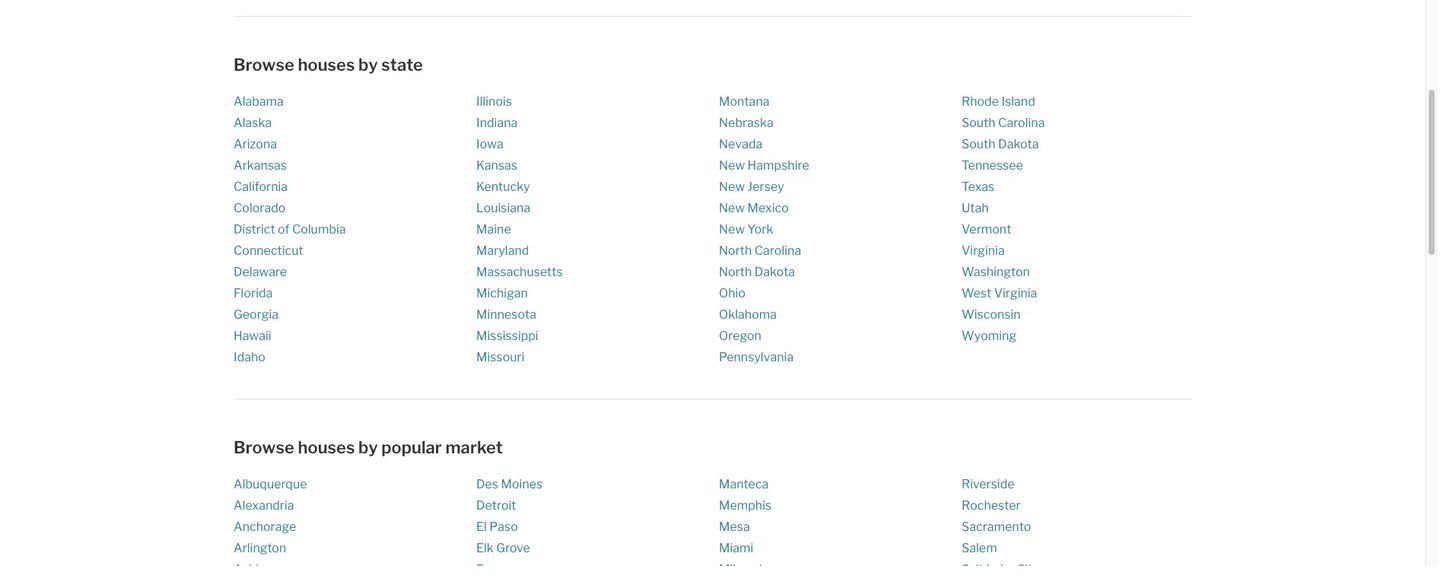 Task type: locate. For each thing, give the bounding box(es) containing it.
kansas link
[[476, 158, 518, 173]]

pennsylvania
[[719, 350, 794, 365]]

by
[[359, 55, 378, 74], [359, 438, 378, 457]]

albuquerque alexandria anchorage arlington
[[234, 477, 307, 556]]

dakota down south carolina link
[[999, 137, 1039, 151]]

browse up alabama link
[[234, 55, 294, 74]]

new left york
[[719, 222, 745, 237]]

maryland
[[476, 244, 529, 258]]

north down new york "link"
[[719, 244, 752, 258]]

arlington
[[234, 541, 286, 556]]

1 vertical spatial by
[[359, 438, 378, 457]]

massachusetts
[[476, 265, 563, 279]]

new jersey link
[[719, 180, 784, 194]]

1 vertical spatial dakota
[[755, 265, 796, 279]]

michigan link
[[476, 286, 528, 301]]

nebraska link
[[719, 116, 774, 130]]

utah
[[962, 201, 989, 215]]

1 vertical spatial browse
[[234, 438, 294, 457]]

south carolina link
[[962, 116, 1045, 130]]

1 browse from the top
[[234, 55, 294, 74]]

alaska link
[[234, 116, 272, 130]]

north
[[719, 244, 752, 258], [719, 265, 752, 279]]

carolina down york
[[755, 244, 802, 258]]

connecticut link
[[234, 244, 303, 258]]

alabama link
[[234, 94, 284, 109]]

west
[[962, 286, 992, 301]]

0 horizontal spatial carolina
[[755, 244, 802, 258]]

iowa link
[[476, 137, 504, 151]]

3 new from the top
[[719, 201, 745, 215]]

york
[[748, 222, 774, 237]]

browse houses by state
[[234, 55, 423, 74]]

new up new york "link"
[[719, 201, 745, 215]]

new
[[719, 158, 745, 173], [719, 180, 745, 194], [719, 201, 745, 215], [719, 222, 745, 237]]

anchorage
[[234, 520, 296, 535]]

1 vertical spatial houses
[[298, 438, 355, 457]]

north up ohio
[[719, 265, 752, 279]]

by for state
[[359, 55, 378, 74]]

arizona link
[[234, 137, 277, 151]]

kansas
[[476, 158, 518, 173]]

virginia down "washington"
[[995, 286, 1038, 301]]

1 vertical spatial north
[[719, 265, 752, 279]]

browse houses by popular market
[[234, 438, 503, 457]]

new up new mexico link
[[719, 180, 745, 194]]

delaware
[[234, 265, 287, 279]]

indiana
[[476, 116, 518, 130]]

1 vertical spatial carolina
[[755, 244, 802, 258]]

1 south from the top
[[962, 116, 996, 130]]

browse up "albuquerque" 'link'
[[234, 438, 294, 457]]

west virginia link
[[962, 286, 1038, 301]]

by left "popular"
[[359, 438, 378, 457]]

montana link
[[719, 94, 770, 109]]

colorado link
[[234, 201, 286, 215]]

kentucky link
[[476, 180, 530, 194]]

by left state
[[359, 55, 378, 74]]

2 browse from the top
[[234, 438, 294, 457]]

houses
[[298, 55, 355, 74], [298, 438, 355, 457]]

houses left state
[[298, 55, 355, 74]]

indiana link
[[476, 116, 518, 130]]

houses up "albuquerque" 'link'
[[298, 438, 355, 457]]

manteca link
[[719, 477, 769, 492]]

alexandria link
[[234, 499, 294, 513]]

dakota down north carolina link at the right top of the page
[[755, 265, 796, 279]]

virginia link
[[962, 244, 1005, 258]]

1 houses from the top
[[298, 55, 355, 74]]

california
[[234, 180, 288, 194]]

1 vertical spatial south
[[962, 137, 996, 151]]

pennsylvania link
[[719, 350, 794, 365]]

1 by from the top
[[359, 55, 378, 74]]

nebraska
[[719, 116, 774, 130]]

montana
[[719, 94, 770, 109]]

alabama
[[234, 94, 284, 109]]

0 vertical spatial dakota
[[999, 137, 1039, 151]]

des
[[476, 477, 499, 492]]

riverside link
[[962, 477, 1015, 492]]

hawaii link
[[234, 329, 271, 343]]

jersey
[[748, 180, 784, 194]]

0 horizontal spatial dakota
[[755, 265, 796, 279]]

illinois link
[[476, 94, 512, 109]]

wisconsin link
[[962, 308, 1021, 322]]

0 vertical spatial browse
[[234, 55, 294, 74]]

1 new from the top
[[719, 158, 745, 173]]

1 horizontal spatial carolina
[[999, 116, 1045, 130]]

paso
[[490, 520, 518, 535]]

district
[[234, 222, 275, 237]]

tennessee
[[962, 158, 1024, 173]]

0 vertical spatial north
[[719, 244, 752, 258]]

virginia
[[962, 244, 1005, 258], [995, 286, 1038, 301]]

georgia
[[234, 308, 279, 322]]

new down nevada link
[[719, 158, 745, 173]]

0 vertical spatial south
[[962, 116, 996, 130]]

0 vertical spatial carolina
[[999, 116, 1045, 130]]

salem link
[[962, 541, 998, 556]]

carolina inside montana nebraska nevada new hampshire new jersey new mexico new york north carolina north dakota ohio oklahoma oregon pennsylvania
[[755, 244, 802, 258]]

mississippi
[[476, 329, 539, 343]]

1 horizontal spatial dakota
[[999, 137, 1039, 151]]

mexico
[[748, 201, 789, 215]]

washington link
[[962, 265, 1031, 279]]

nevada link
[[719, 137, 763, 151]]

massachusetts link
[[476, 265, 563, 279]]

north dakota link
[[719, 265, 796, 279]]

new york link
[[719, 222, 774, 237]]

0 vertical spatial by
[[359, 55, 378, 74]]

0 vertical spatial houses
[[298, 55, 355, 74]]

utah link
[[962, 201, 989, 215]]

south up tennessee
[[962, 137, 996, 151]]

sacramento
[[962, 520, 1032, 535]]

illinois indiana iowa kansas kentucky louisiana maine maryland massachusetts michigan minnesota mississippi missouri
[[476, 94, 563, 365]]

2 houses from the top
[[298, 438, 355, 457]]

virginia down vermont
[[962, 244, 1005, 258]]

arizona
[[234, 137, 277, 151]]

arlington link
[[234, 541, 286, 556]]

2 by from the top
[[359, 438, 378, 457]]

moines
[[501, 477, 543, 492]]

rhode island south carolina south dakota tennessee texas utah vermont virginia washington west virginia wisconsin wyoming
[[962, 94, 1045, 343]]

south down rhode
[[962, 116, 996, 130]]

of
[[278, 222, 290, 237]]

ohio
[[719, 286, 746, 301]]

wyoming
[[962, 329, 1017, 343]]

elk
[[476, 541, 494, 556]]

arkansas
[[234, 158, 287, 173]]

carolina down island
[[999, 116, 1045, 130]]



Task type: describe. For each thing, give the bounding box(es) containing it.
new hampshire link
[[719, 158, 810, 173]]

salem
[[962, 541, 998, 556]]

hampshire
[[748, 158, 810, 173]]

1 north from the top
[[719, 244, 752, 258]]

louisiana
[[476, 201, 531, 215]]

dakota inside montana nebraska nevada new hampshire new jersey new mexico new york north carolina north dakota ohio oklahoma oregon pennsylvania
[[755, 265, 796, 279]]

south dakota link
[[962, 137, 1039, 151]]

browse for browse houses by popular market
[[234, 438, 294, 457]]

vermont
[[962, 222, 1012, 237]]

michigan
[[476, 286, 528, 301]]

minnesota
[[476, 308, 537, 322]]

rhode
[[962, 94, 999, 109]]

houses for state
[[298, 55, 355, 74]]

1 vertical spatial virginia
[[995, 286, 1038, 301]]

rochester link
[[962, 499, 1021, 513]]

memphis
[[719, 499, 772, 513]]

oregon link
[[719, 329, 762, 343]]

2 north from the top
[[719, 265, 752, 279]]

memphis link
[[719, 499, 772, 513]]

missouri
[[476, 350, 525, 365]]

connecticut
[[234, 244, 303, 258]]

riverside rochester sacramento salem
[[962, 477, 1032, 556]]

0 vertical spatial virginia
[[962, 244, 1005, 258]]

tennessee link
[[962, 158, 1024, 173]]

elk grove link
[[476, 541, 530, 556]]

2 new from the top
[[719, 180, 745, 194]]

detroit link
[[476, 499, 516, 513]]

north carolina link
[[719, 244, 802, 258]]

columbia
[[292, 222, 346, 237]]

albuquerque
[[234, 477, 307, 492]]

colorado
[[234, 201, 286, 215]]

maine
[[476, 222, 511, 237]]

idaho link
[[234, 350, 266, 365]]

georgia link
[[234, 308, 279, 322]]

houses for popular
[[298, 438, 355, 457]]

island
[[1002, 94, 1036, 109]]

kentucky
[[476, 180, 530, 194]]

anchorage link
[[234, 520, 296, 535]]

el
[[476, 520, 487, 535]]

carolina inside rhode island south carolina south dakota tennessee texas utah vermont virginia washington west virginia wisconsin wyoming
[[999, 116, 1045, 130]]

mesa link
[[719, 520, 750, 535]]

market
[[446, 438, 503, 457]]

sacramento link
[[962, 520, 1032, 535]]

browse for browse houses by state
[[234, 55, 294, 74]]

washington
[[962, 265, 1031, 279]]

des moines detroit el paso elk grove
[[476, 477, 543, 556]]

manteca memphis mesa miami
[[719, 477, 772, 556]]

montana nebraska nevada new hampshire new jersey new mexico new york north carolina north dakota ohio oklahoma oregon pennsylvania
[[719, 94, 810, 365]]

manteca
[[719, 477, 769, 492]]

4 new from the top
[[719, 222, 745, 237]]

hawaii
[[234, 329, 271, 343]]

idaho
[[234, 350, 266, 365]]

minnesota link
[[476, 308, 537, 322]]

alaska
[[234, 116, 272, 130]]

oregon
[[719, 329, 762, 343]]

el paso link
[[476, 520, 518, 535]]

mississippi link
[[476, 329, 539, 343]]

district of columbia link
[[234, 222, 346, 237]]

popular
[[381, 438, 442, 457]]

ohio link
[[719, 286, 746, 301]]

maine link
[[476, 222, 511, 237]]

wyoming link
[[962, 329, 1017, 343]]

2 south from the top
[[962, 137, 996, 151]]

delaware link
[[234, 265, 287, 279]]

new mexico link
[[719, 201, 789, 215]]

albuquerque link
[[234, 477, 307, 492]]

florida link
[[234, 286, 273, 301]]

louisiana link
[[476, 201, 531, 215]]

alabama alaska arizona arkansas california colorado district of columbia connecticut delaware florida georgia hawaii idaho
[[234, 94, 346, 365]]

iowa
[[476, 137, 504, 151]]

wisconsin
[[962, 308, 1021, 322]]

des moines link
[[476, 477, 543, 492]]

maryland link
[[476, 244, 529, 258]]

by for popular
[[359, 438, 378, 457]]

vermont link
[[962, 222, 1012, 237]]

dakota inside rhode island south carolina south dakota tennessee texas utah vermont virginia washington west virginia wisconsin wyoming
[[999, 137, 1039, 151]]

grove
[[497, 541, 530, 556]]

detroit
[[476, 499, 516, 513]]

state
[[381, 55, 423, 74]]

nevada
[[719, 137, 763, 151]]

arkansas link
[[234, 158, 287, 173]]

illinois
[[476, 94, 512, 109]]



Task type: vqa. For each thing, say whether or not it's contained in the screenshot.
York
yes



